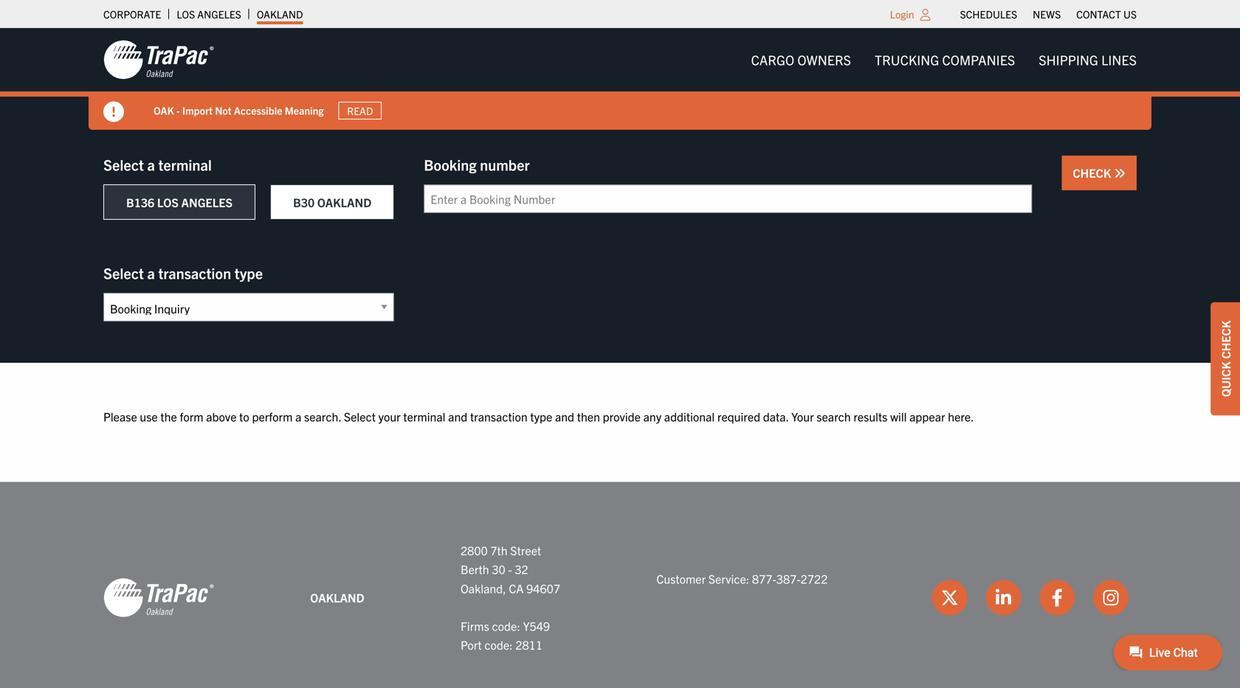 Task type: describe. For each thing, give the bounding box(es) containing it.
1 vertical spatial oakland
[[317, 195, 371, 210]]

select for select a transaction type
[[103, 264, 144, 282]]

- inside banner
[[176, 104, 180, 117]]

please
[[103, 409, 137, 424]]

cargo owners link
[[739, 45, 863, 75]]

32
[[515, 562, 528, 577]]

please use the form above to perform a search. select your terminal and transaction type and then provide any additional required data. your search results will appear here.
[[103, 409, 974, 424]]

data.
[[763, 409, 789, 424]]

news
[[1033, 7, 1061, 21]]

perform
[[252, 409, 293, 424]]

additional
[[664, 409, 715, 424]]

oak - import not accessible meaning
[[154, 104, 324, 117]]

oakland link
[[257, 4, 303, 24]]

provide
[[603, 409, 641, 424]]

b30
[[293, 195, 315, 210]]

search
[[817, 409, 851, 424]]

check inside button
[[1073, 165, 1114, 180]]

los inside "link"
[[177, 7, 195, 21]]

0 vertical spatial code:
[[492, 619, 520, 634]]

schedules
[[960, 7, 1017, 21]]

import
[[182, 104, 213, 117]]

accessible
[[234, 104, 282, 117]]

firms code:  y549 port code:  2811
[[461, 619, 550, 653]]

will
[[890, 409, 907, 424]]

check button
[[1062, 156, 1137, 190]]

a for terminal
[[147, 155, 155, 174]]

the
[[160, 409, 177, 424]]

light image
[[920, 9, 930, 21]]

corporate link
[[103, 4, 161, 24]]

30
[[492, 562, 505, 577]]

solid image inside check button
[[1114, 168, 1126, 179]]

contact us link
[[1076, 4, 1137, 24]]

footer containing 2800 7th street
[[0, 482, 1240, 689]]

schedules link
[[960, 4, 1017, 24]]

los angeles
[[177, 7, 241, 21]]

oakland image for footer containing 2800 7th street
[[103, 577, 214, 619]]

2811
[[515, 638, 543, 653]]

1 horizontal spatial type
[[530, 409, 552, 424]]

angeles inside "link"
[[197, 7, 241, 21]]

login
[[890, 7, 914, 21]]

0 vertical spatial terminal
[[158, 155, 212, 174]]

read link
[[339, 102, 382, 120]]

trucking
[[875, 51, 939, 68]]

2800 7th street berth 30 - 32 oakland, ca 94607
[[461, 543, 560, 596]]

not
[[215, 104, 231, 117]]

quick
[[1218, 362, 1233, 397]]

2 vertical spatial select
[[344, 409, 376, 424]]

2722
[[801, 572, 828, 586]]

us
[[1123, 7, 1137, 21]]

required
[[717, 409, 760, 424]]

firms
[[461, 619, 489, 634]]

any
[[643, 409, 661, 424]]

quick check
[[1218, 321, 1233, 397]]

1 horizontal spatial check
[[1218, 321, 1233, 359]]

trucking companies
[[875, 51, 1015, 68]]

number
[[480, 155, 530, 174]]

booking
[[424, 155, 477, 174]]

companies
[[942, 51, 1015, 68]]

then
[[577, 409, 600, 424]]

oakland image for banner containing cargo owners
[[103, 39, 214, 80]]

1 vertical spatial los
[[157, 195, 179, 210]]

los angeles link
[[177, 4, 241, 24]]

banner containing cargo owners
[[0, 28, 1240, 130]]

contact us
[[1076, 7, 1137, 21]]

trucking companies link
[[863, 45, 1027, 75]]

results
[[853, 409, 888, 424]]

1 horizontal spatial transaction
[[470, 409, 528, 424]]

above
[[206, 409, 237, 424]]

port
[[461, 638, 482, 653]]

quick check link
[[1211, 302, 1240, 416]]



Task type: vqa. For each thing, say whether or not it's contained in the screenshot.
TraPac.com in the top of the page
no



Task type: locate. For each thing, give the bounding box(es) containing it.
your
[[791, 409, 814, 424]]

1 vertical spatial select
[[103, 264, 144, 282]]

solid image inside banner
[[103, 101, 124, 122]]

berth
[[461, 562, 489, 577]]

banner
[[0, 28, 1240, 130]]

1 vertical spatial type
[[530, 409, 552, 424]]

1 vertical spatial -
[[508, 562, 512, 577]]

a left search.
[[295, 409, 301, 424]]

oak
[[154, 104, 174, 117]]

1 vertical spatial terminal
[[403, 409, 445, 424]]

menu bar inside banner
[[739, 45, 1149, 75]]

0 vertical spatial select
[[103, 155, 144, 174]]

a up b136
[[147, 155, 155, 174]]

form
[[180, 409, 203, 424]]

94607
[[526, 581, 560, 596]]

footer
[[0, 482, 1240, 689]]

lines
[[1101, 51, 1137, 68]]

0 horizontal spatial transaction
[[158, 264, 231, 282]]

0 horizontal spatial -
[[176, 104, 180, 117]]

0 vertical spatial type
[[235, 264, 263, 282]]

a down b136
[[147, 264, 155, 282]]

0 vertical spatial los
[[177, 7, 195, 21]]

service:
[[708, 572, 749, 586]]

angeles left oakland link
[[197, 7, 241, 21]]

1 vertical spatial transaction
[[470, 409, 528, 424]]

terminal
[[158, 155, 212, 174], [403, 409, 445, 424]]

a for transaction
[[147, 264, 155, 282]]

shipping
[[1039, 51, 1098, 68]]

- right oak
[[176, 104, 180, 117]]

menu bar
[[952, 4, 1144, 24], [739, 45, 1149, 75]]

2 and from the left
[[555, 409, 574, 424]]

type
[[235, 264, 263, 282], [530, 409, 552, 424]]

angeles
[[197, 7, 241, 21], [181, 195, 233, 210]]

cargo owners
[[751, 51, 851, 68]]

code: right port
[[484, 638, 513, 653]]

here.
[[948, 409, 974, 424]]

appear
[[909, 409, 945, 424]]

0 vertical spatial oakland image
[[103, 39, 214, 80]]

contact
[[1076, 7, 1121, 21]]

and right your
[[448, 409, 467, 424]]

to
[[239, 409, 249, 424]]

los right corporate "link"
[[177, 7, 195, 21]]

1 vertical spatial check
[[1218, 321, 1233, 359]]

7th
[[490, 543, 508, 558]]

oakland image
[[103, 39, 214, 80], [103, 577, 214, 619]]

select down b136
[[103, 264, 144, 282]]

0 vertical spatial check
[[1073, 165, 1114, 180]]

0 horizontal spatial check
[[1073, 165, 1114, 180]]

select a transaction type
[[103, 264, 263, 282]]

2 oakland image from the top
[[103, 577, 214, 619]]

customer service: 877-387-2722
[[656, 572, 828, 586]]

0 vertical spatial transaction
[[158, 264, 231, 282]]

-
[[176, 104, 180, 117], [508, 562, 512, 577]]

angeles down select a terminal
[[181, 195, 233, 210]]

oakland image inside banner
[[103, 39, 214, 80]]

menu bar down the light icon
[[739, 45, 1149, 75]]

los right b136
[[157, 195, 179, 210]]

1 horizontal spatial terminal
[[403, 409, 445, 424]]

code: up 2811
[[492, 619, 520, 634]]

select up b136
[[103, 155, 144, 174]]

terminal up b136 los angeles on the left of the page
[[158, 155, 212, 174]]

1 vertical spatial code:
[[484, 638, 513, 653]]

menu bar containing schedules
[[952, 4, 1144, 24]]

0 horizontal spatial and
[[448, 409, 467, 424]]

y549
[[523, 619, 550, 634]]

1 horizontal spatial solid image
[[1114, 168, 1126, 179]]

news link
[[1033, 4, 1061, 24]]

- inside '2800 7th street berth 30 - 32 oakland, ca 94607'
[[508, 562, 512, 577]]

read
[[347, 104, 373, 117]]

1 vertical spatial solid image
[[1114, 168, 1126, 179]]

and left then
[[555, 409, 574, 424]]

owners
[[797, 51, 851, 68]]

- right 30 at the bottom of page
[[508, 562, 512, 577]]

select a terminal
[[103, 155, 212, 174]]

search.
[[304, 409, 341, 424]]

ca
[[509, 581, 524, 596]]

booking number
[[424, 155, 530, 174]]

877-
[[752, 572, 776, 586]]

1 horizontal spatial -
[[508, 562, 512, 577]]

transaction
[[158, 264, 231, 282], [470, 409, 528, 424]]

1 vertical spatial angeles
[[181, 195, 233, 210]]

oakland,
[[461, 581, 506, 596]]

0 vertical spatial oakland
[[257, 7, 303, 21]]

Booking number text field
[[424, 185, 1032, 213]]

0 vertical spatial -
[[176, 104, 180, 117]]

code:
[[492, 619, 520, 634], [484, 638, 513, 653]]

terminal right your
[[403, 409, 445, 424]]

customer
[[656, 572, 706, 586]]

login link
[[890, 7, 914, 21]]

corporate
[[103, 7, 161, 21]]

oakland
[[257, 7, 303, 21], [317, 195, 371, 210], [310, 591, 364, 605]]

check
[[1073, 165, 1114, 180], [1218, 321, 1233, 359]]

street
[[510, 543, 541, 558]]

1 vertical spatial menu bar
[[739, 45, 1149, 75]]

0 vertical spatial solid image
[[103, 101, 124, 122]]

0 horizontal spatial type
[[235, 264, 263, 282]]

menu bar containing cargo owners
[[739, 45, 1149, 75]]

b30 oakland
[[293, 195, 371, 210]]

select for select a terminal
[[103, 155, 144, 174]]

387-
[[776, 572, 801, 586]]

b136 los angeles
[[126, 195, 233, 210]]

1 vertical spatial a
[[147, 264, 155, 282]]

select left your
[[344, 409, 376, 424]]

cargo
[[751, 51, 794, 68]]

0 vertical spatial a
[[147, 155, 155, 174]]

solid image
[[103, 101, 124, 122], [1114, 168, 1126, 179]]

0 horizontal spatial terminal
[[158, 155, 212, 174]]

2 vertical spatial oakland
[[310, 591, 364, 605]]

select
[[103, 155, 144, 174], [103, 264, 144, 282], [344, 409, 376, 424]]

use
[[140, 409, 158, 424]]

meaning
[[285, 104, 324, 117]]

0 horizontal spatial solid image
[[103, 101, 124, 122]]

1 horizontal spatial and
[[555, 409, 574, 424]]

1 oakland image from the top
[[103, 39, 214, 80]]

los
[[177, 7, 195, 21], [157, 195, 179, 210]]

and
[[448, 409, 467, 424], [555, 409, 574, 424]]

2800
[[461, 543, 488, 558]]

oakland inside footer
[[310, 591, 364, 605]]

your
[[378, 409, 401, 424]]

2 vertical spatial a
[[295, 409, 301, 424]]

0 vertical spatial angeles
[[197, 7, 241, 21]]

a
[[147, 155, 155, 174], [147, 264, 155, 282], [295, 409, 301, 424]]

b136
[[126, 195, 154, 210]]

menu bar up shipping on the right
[[952, 4, 1144, 24]]

shipping lines
[[1039, 51, 1137, 68]]

1 vertical spatial oakland image
[[103, 577, 214, 619]]

0 vertical spatial menu bar
[[952, 4, 1144, 24]]

1 and from the left
[[448, 409, 467, 424]]

oakland image inside footer
[[103, 577, 214, 619]]

shipping lines link
[[1027, 45, 1149, 75]]



